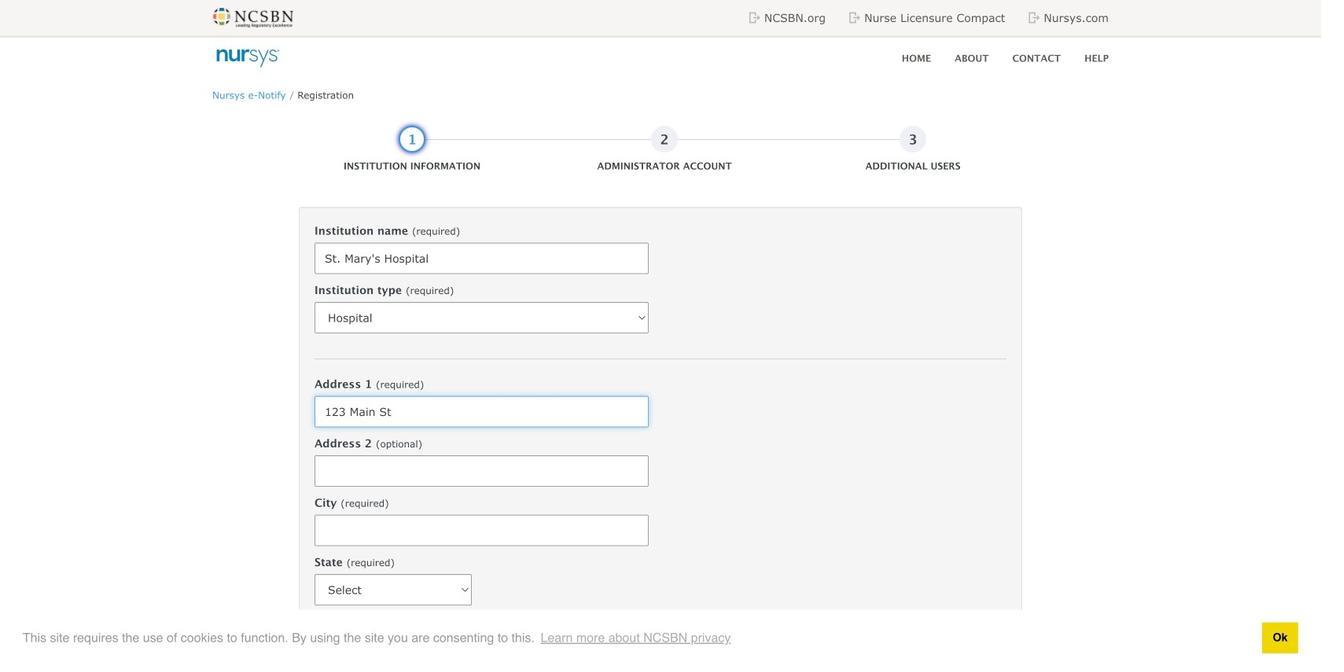 Task type: describe. For each thing, give the bounding box(es) containing it.
ncsbn - national council of state boards of nursing image
[[212, 8, 296, 28]]

nursys e-notify image
[[212, 45, 283, 72]]



Task type: locate. For each thing, give the bounding box(es) containing it.
cookieconsent dialog
[[0, 610, 1322, 666]]

None text field
[[315, 243, 649, 274], [315, 396, 649, 428], [315, 515, 649, 546], [315, 243, 649, 274], [315, 396, 649, 428], [315, 515, 649, 546]]

None text field
[[315, 455, 649, 487], [315, 634, 472, 665], [315, 455, 649, 487], [315, 634, 472, 665]]



